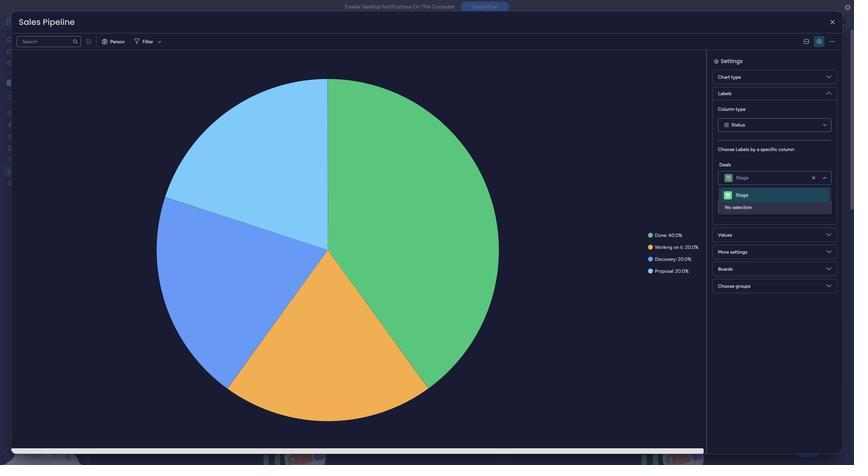 Task type: describe. For each thing, give the bounding box(es) containing it.
proposal : 20.0%
[[655, 268, 689, 274]]

: for done
[[666, 233, 668, 238]]

value
[[385, 77, 403, 85]]

help button
[[796, 446, 820, 457]]

choose groups
[[718, 283, 751, 289]]

dashboard
[[134, 33, 194, 48]]

column type
[[718, 106, 746, 112]]

no selection
[[725, 205, 752, 210]]

settings
[[721, 57, 743, 65]]

more settings
[[718, 249, 748, 255]]

choose for choose groups
[[718, 283, 735, 289]]

v2 split view image
[[804, 39, 809, 44]]

dapulse dropdown down arrow image for settings
[[827, 249, 832, 257]]

won
[[412, 77, 426, 85]]

sales for done
[[19, 16, 41, 28]]

1 $0 from the left
[[456, 101, 486, 131]]

filter button
[[132, 36, 164, 47]]

no
[[725, 205, 732, 210]]

v2 status outline image
[[725, 123, 729, 128]]

by
[[751, 147, 756, 152]]

select product image
[[6, 18, 13, 25]]

proposal
[[655, 268, 673, 274]]

this
[[421, 4, 431, 10]]

type for column type
[[736, 106, 746, 112]]

enable desktop notifications on this computer
[[345, 4, 455, 10]]

20.0% for proposal : 20.0%
[[676, 268, 689, 274]]

a
[[757, 147, 760, 152]]

enable for enable now!
[[472, 4, 486, 10]]

crm
[[70, 18, 82, 26]]

1 horizontal spatial labels
[[736, 147, 750, 152]]

sales dashboard
[[103, 33, 194, 48]]

it
[[680, 245, 683, 250]]

sales for $192,000
[[103, 33, 131, 48]]

selection
[[733, 205, 752, 210]]

share
[[811, 38, 823, 43]]

v2 settings line image
[[817, 39, 822, 44]]

2 dapulse dropdown down arrow image from the top
[[827, 232, 832, 240]]

share button
[[798, 35, 826, 46]]

specific
[[761, 147, 778, 152]]

0 horizontal spatial filter dashboard by text search field
[[17, 36, 81, 47]]

monday sales crm
[[30, 18, 82, 26]]

enable now! button
[[461, 2, 509, 12]]

subitems of deals heading
[[720, 190, 758, 197]]

help
[[802, 448, 815, 455]]

: for proposal
[[673, 268, 675, 274]]

monday
[[30, 18, 54, 26]]

of inside subitems of deals heading
[[741, 191, 746, 197]]

person button
[[99, 36, 129, 47]]

subitems of deals
[[720, 191, 758, 197]]

Sales Pipeline field
[[17, 16, 77, 28]]

enable now!
[[472, 4, 498, 10]]

choose labels by a specific column
[[718, 147, 795, 152]]

dapulse x slim image
[[831, 20, 835, 25]]

2 $0 from the left
[[708, 101, 738, 131]]

workspace image
[[6, 79, 13, 87]]

deals heading
[[720, 161, 731, 168]]

1 vertical spatial deals
[[720, 162, 731, 168]]

working on it : 20.0%
[[655, 245, 699, 250]]



Task type: locate. For each thing, give the bounding box(es) containing it.
: down discovery : 20.0%
[[673, 268, 675, 274]]

1 vertical spatial dapulse dropdown down arrow image
[[827, 266, 832, 274]]

person
[[110, 39, 125, 45]]

enable for enable desktop notifications on this computer
[[345, 4, 361, 10]]

enable
[[345, 4, 361, 10], [472, 4, 486, 10]]

working
[[655, 245, 673, 250]]

public dashboard image
[[7, 168, 14, 174]]

1 horizontal spatial enable
[[472, 4, 486, 10]]

column
[[718, 106, 735, 112]]

dapulse dropdown down arrow image for labels
[[827, 88, 832, 96]]

1 vertical spatial filter dashboard by text search field
[[203, 55, 268, 65]]

type right column
[[736, 106, 746, 112]]

deals up the "subitems"
[[720, 162, 731, 168]]

40.0%
[[669, 233, 682, 238]]

dapulse dropdown down arrow image for groups
[[827, 283, 832, 291]]

computer
[[432, 4, 455, 10]]

20.0% down the it
[[678, 256, 692, 262]]

mass email tracking image
[[6, 60, 13, 66]]

2 vertical spatial 20.0%
[[676, 268, 689, 274]]

column
[[779, 147, 795, 152]]

dapulse dropdown down arrow image
[[827, 74, 832, 82], [827, 232, 832, 240], [827, 249, 832, 257], [827, 283, 832, 291]]

0 vertical spatial labels
[[718, 91, 732, 97]]

on
[[413, 4, 420, 10]]

choose up deals heading on the top right of page
[[718, 147, 735, 152]]

1 vertical spatial 20.0%
[[678, 256, 692, 262]]

0 vertical spatial type
[[731, 74, 741, 80]]

done
[[655, 233, 666, 238]]

1 vertical spatial choose
[[718, 283, 735, 289]]

deals inside heading
[[747, 191, 758, 197]]

pipeline
[[43, 16, 75, 28]]

status right "v2 status outline" image at the top right of the page
[[732, 122, 745, 128]]

public board image
[[7, 179, 14, 186]]

choose for choose labels by a specific column
[[718, 147, 735, 152]]

1 horizontal spatial $0
[[708, 101, 738, 131]]

1 choose from the top
[[718, 147, 735, 152]]

settings
[[731, 249, 748, 255]]

subitems of deals group
[[718, 190, 832, 214]]

christina overa image
[[835, 16, 846, 27]]

type for chart type
[[731, 74, 741, 80]]

2 vertical spatial deals
[[747, 191, 758, 197]]

0 vertical spatial status
[[732, 122, 745, 128]]

: left 40.0%
[[666, 233, 668, 238]]

1 vertical spatial labels
[[736, 147, 750, 152]]

labels left by
[[736, 147, 750, 152]]

status down subitems of deals heading
[[736, 204, 750, 210]]

0 horizontal spatial $0
[[456, 101, 486, 131]]

stage
[[736, 175, 749, 181], [736, 192, 749, 198]]

: right on
[[683, 245, 684, 250]]

dapulse close image
[[845, 4, 851, 11]]

1 horizontal spatial deals
[[720, 162, 731, 168]]

Sales Dashboard field
[[101, 33, 195, 48]]

on
[[674, 245, 679, 250]]

0 horizontal spatial labels
[[718, 91, 732, 97]]

: for discovery
[[676, 256, 677, 262]]

option
[[0, 107, 87, 108]]

my work
[[15, 48, 33, 54]]

sales dashboard banner
[[90, 30, 851, 68]]

dapulse dropdown down arrow image for boards
[[827, 266, 832, 274]]

discovery
[[655, 256, 676, 262]]

20.0% right the it
[[685, 245, 699, 250]]

lottie animation image
[[0, 396, 87, 465]]

deals group
[[718, 161, 832, 185]]

of
[[405, 77, 411, 85], [741, 191, 746, 197]]

1 vertical spatial stage
[[736, 192, 749, 198]]

2 horizontal spatial deals
[[747, 191, 758, 197]]

boards
[[718, 266, 733, 272]]

stage inside deals group
[[736, 175, 749, 181]]

deals up selection
[[747, 191, 758, 197]]

values
[[718, 232, 732, 238]]

2 choose from the top
[[718, 283, 735, 289]]

lottie animation element
[[0, 396, 87, 465]]

more dots image
[[830, 39, 835, 44], [329, 78, 334, 83], [834, 78, 838, 83], [834, 171, 838, 176]]

2 dapulse dropdown down arrow image from the top
[[827, 266, 832, 274]]

20.0%
[[685, 245, 699, 250], [678, 256, 692, 262], [676, 268, 689, 274]]

notifications
[[382, 4, 412, 10]]

arrow down image
[[156, 38, 164, 46]]

: down on
[[676, 256, 677, 262]]

deals right won at the top left of page
[[428, 77, 445, 85]]

enable left 'desktop'
[[345, 4, 361, 10]]

0 horizontal spatial deals
[[428, 77, 445, 85]]

chart type
[[718, 74, 741, 80]]

choose left groups
[[718, 283, 735, 289]]

status inside subitems of deals group
[[736, 204, 750, 210]]

0 vertical spatial stage
[[736, 175, 749, 181]]

sales left filter popup button
[[103, 33, 131, 48]]

chart
[[718, 74, 730, 80]]

20.0% down discovery : 20.0%
[[676, 268, 689, 274]]

filter
[[143, 39, 153, 45]]

subitems
[[720, 191, 740, 197]]

0 vertical spatial of
[[405, 77, 411, 85]]

4 dapulse dropdown down arrow image from the top
[[827, 283, 832, 291]]

1 horizontal spatial filter dashboard by text search field
[[203, 55, 268, 65]]

groups
[[736, 283, 751, 289]]

$192,000
[[166, 101, 271, 131]]

Filter dashboard by text search field
[[17, 36, 81, 47], [203, 55, 268, 65]]

discovery : 20.0%
[[655, 256, 692, 262]]

enable inside button
[[472, 4, 486, 10]]

1 vertical spatial of
[[741, 191, 746, 197]]

average
[[357, 77, 384, 85]]

home button
[[4, 34, 73, 45]]

list box
[[0, 106, 87, 281]]

1 vertical spatial sales
[[103, 33, 131, 48]]

0 vertical spatial sales
[[19, 16, 41, 28]]

0 horizontal spatial sales
[[19, 16, 41, 28]]

1 dapulse dropdown down arrow image from the top
[[827, 74, 832, 82]]

type
[[731, 74, 741, 80], [736, 106, 746, 112]]

1 vertical spatial status
[[736, 204, 750, 210]]

stage up selection
[[736, 192, 749, 198]]

1 horizontal spatial sales
[[103, 33, 131, 48]]

sales
[[55, 18, 69, 26]]

labels
[[718, 91, 732, 97], [736, 147, 750, 152]]

1 vertical spatial type
[[736, 106, 746, 112]]

3 dapulse dropdown down arrow image from the top
[[827, 249, 832, 257]]

of right the "subitems"
[[741, 191, 746, 197]]

desktop
[[362, 4, 381, 10]]

my
[[15, 48, 22, 54]]

0 vertical spatial 20.0%
[[685, 245, 699, 250]]

type right chart
[[731, 74, 741, 80]]

0 vertical spatial filter dashboard by text search field
[[17, 36, 81, 47]]

sales inside banner
[[103, 33, 131, 48]]

deals
[[428, 77, 445, 85], [720, 162, 731, 168], [747, 191, 758, 197]]

filter dashboard by text search field inside sales dashboard banner
[[203, 55, 268, 65]]

more
[[718, 249, 729, 255]]

c
[[8, 80, 12, 86]]

stage up subitems of deals
[[736, 175, 749, 181]]

:
[[666, 233, 668, 238], [683, 245, 684, 250], [676, 256, 677, 262], [673, 268, 675, 274]]

enable left now!
[[472, 4, 486, 10]]

sales up home
[[19, 16, 41, 28]]

average value of won deals
[[357, 77, 445, 85]]

None search field
[[17, 36, 81, 47]]

work
[[23, 48, 33, 54]]

labels up column
[[718, 91, 732, 97]]

0 horizontal spatial enable
[[345, 4, 361, 10]]

1 dapulse dropdown down arrow image from the top
[[827, 88, 832, 96]]

dapulse dropdown down arrow image for type
[[827, 74, 832, 82]]

$0
[[456, 101, 486, 131], [708, 101, 738, 131]]

now!
[[487, 4, 498, 10]]

1 horizontal spatial of
[[741, 191, 746, 197]]

choose
[[718, 147, 735, 152], [718, 283, 735, 289]]

sales pipeline
[[19, 16, 75, 28]]

sales
[[19, 16, 41, 28], [103, 33, 131, 48]]

20.0% for discovery : 20.0%
[[678, 256, 692, 262]]

of left won at the top left of page
[[405, 77, 411, 85]]

0 horizontal spatial of
[[405, 77, 411, 85]]

search image
[[73, 39, 78, 44]]

0 vertical spatial dapulse dropdown down arrow image
[[827, 88, 832, 96]]

c button
[[5, 77, 68, 89]]

my work button
[[4, 46, 73, 57]]

home
[[16, 36, 29, 42]]

dapulse dropdown down arrow image
[[827, 88, 832, 96], [827, 266, 832, 274]]

0 vertical spatial deals
[[428, 77, 445, 85]]

status
[[732, 122, 745, 128], [736, 204, 750, 210]]

0 vertical spatial choose
[[718, 147, 735, 152]]

done : 40.0%
[[655, 233, 682, 238]]



Task type: vqa. For each thing, say whether or not it's contained in the screenshot.
1m
no



